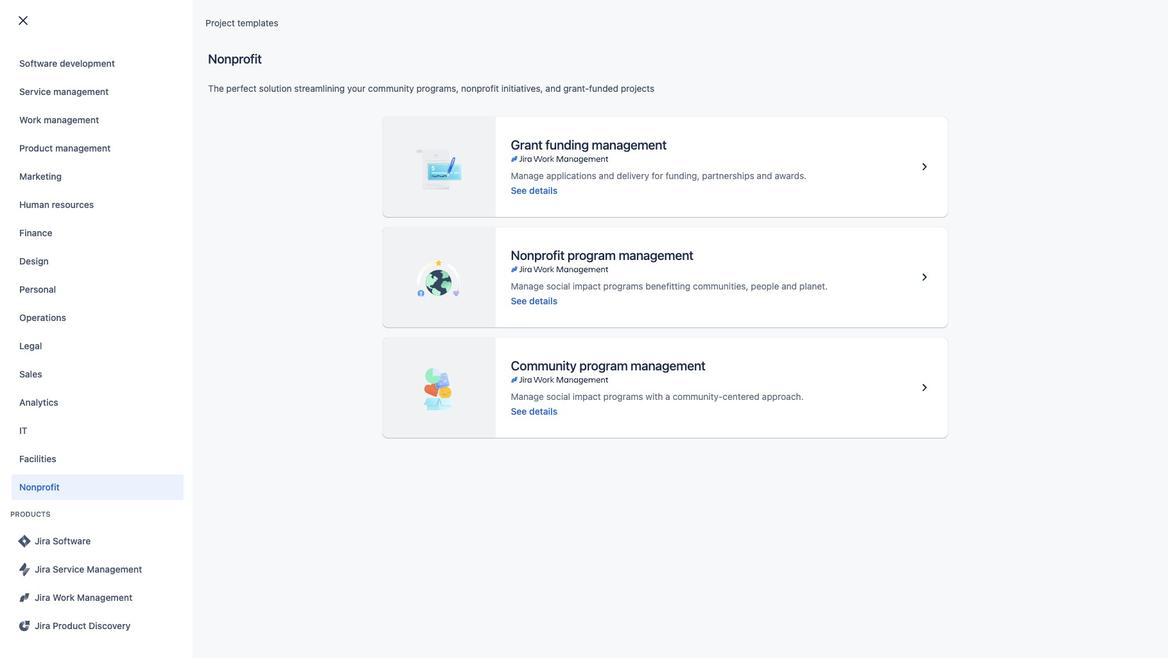 Task type: vqa. For each thing, say whether or not it's contained in the screenshot.
topmost program
yes



Task type: locate. For each thing, give the bounding box(es) containing it.
1 vertical spatial impact
[[573, 391, 601, 402]]

1 horizontal spatial for
[[652, 170, 663, 181]]

team-
[[345, 156, 372, 167], [345, 187, 372, 198], [345, 218, 372, 229], [345, 279, 372, 290], [345, 310, 372, 321]]

0 horizontal spatial discovery
[[89, 620, 131, 631]]

management
[[87, 564, 142, 575], [77, 592, 132, 603]]

nonprofit program management image
[[917, 270, 932, 285]]

jira right jira work management icon
[[35, 592, 50, 603]]

0 vertical spatial details
[[529, 185, 557, 196]]

0 vertical spatial product
[[19, 143, 53, 153]]

3 software from the top
[[412, 279, 448, 290]]

0 vertical spatial management
[[87, 564, 142, 575]]

management up the a
[[631, 358, 706, 373]]

program for nonprofit
[[567, 248, 616, 262]]

4 team- from the top
[[345, 279, 372, 290]]

2 vertical spatial see
[[511, 406, 527, 416]]

analytics
[[19, 397, 58, 408]]

service
[[19, 86, 51, 97], [53, 564, 84, 575]]

funded
[[589, 83, 618, 94]]

team- for star go to market sample image
[[345, 156, 372, 167]]

jira for jira service management
[[35, 564, 50, 575]]

2 vertical spatial see details button
[[511, 405, 557, 418]]

finance
[[19, 227, 52, 238]]

manage social impact programs with a community-centered approach.
[[511, 391, 804, 402]]

jira inside jira work management button
[[35, 592, 50, 603]]

3 managed from the top
[[372, 218, 410, 229]]

discovery inside button
[[89, 620, 131, 631]]

5 managed from the top
[[372, 310, 410, 321]]

and left delivery
[[599, 170, 614, 181]]

2 impact from the top
[[573, 391, 601, 402]]

management down jira software button
[[87, 564, 142, 575]]

goodmorning
[[76, 186, 132, 197]]

star go to market sample image
[[30, 154, 46, 170]]

programs for nonprofit
[[603, 280, 643, 291]]

team- for star project-1374 image
[[345, 310, 372, 321]]

1 horizontal spatial discovery
[[380, 249, 421, 259]]

see details button
[[511, 184, 557, 197], [511, 294, 557, 307], [511, 405, 557, 418]]

product
[[19, 143, 53, 153], [345, 249, 378, 259], [53, 620, 86, 631]]

2 software from the top
[[412, 218, 448, 229]]

4 managed from the top
[[372, 279, 410, 290]]

3 see details from the top
[[511, 406, 557, 416]]

the
[[208, 83, 224, 94]]

0 vertical spatial see details
[[511, 185, 557, 196]]

1 horizontal spatial nonprofit
[[208, 51, 262, 66]]

impact down community program management on the bottom
[[573, 391, 601, 402]]

team- for star my kanban project image
[[345, 218, 372, 229]]

1 manage from the top
[[511, 170, 544, 181]]

perfect
[[226, 83, 257, 94]]

3 details from the top
[[529, 406, 557, 416]]

jira product discovery image
[[17, 618, 32, 634], [17, 618, 32, 634]]

0 vertical spatial program
[[567, 248, 616, 262]]

see details for nonprofit
[[511, 295, 557, 306]]

service down 'jira software'
[[53, 564, 84, 575]]

details
[[529, 185, 557, 196], [529, 295, 557, 306], [529, 406, 557, 416]]

jira down 'jira software'
[[35, 564, 50, 575]]

finance button
[[12, 220, 184, 246]]

3 see details button from the top
[[511, 405, 557, 418]]

2 managed from the top
[[372, 187, 410, 198]]

nonprofit inside button
[[19, 482, 60, 493]]

manage social impact programs benefitting communities, people and planet.
[[511, 280, 828, 291]]

4 team-managed software from the top
[[345, 310, 448, 321]]

jira software image
[[17, 534, 32, 549]]

managed for star goodmorning icon
[[372, 187, 410, 198]]

programs down nonprofit program management at top
[[603, 280, 643, 291]]

software
[[19, 58, 57, 69], [53, 536, 91, 546]]

see details for community
[[511, 406, 557, 416]]

0 vertical spatial manage
[[511, 170, 544, 181]]

1 details from the top
[[529, 185, 557, 196]]

1 vertical spatial nonprofit
[[511, 248, 565, 262]]

managed for star go to market sample image
[[372, 156, 410, 167]]

back to projects image
[[15, 13, 31, 28]]

work management
[[19, 114, 99, 125]]

impact for nonprofit
[[573, 280, 601, 291]]

2 vertical spatial nonprofit
[[19, 482, 60, 493]]

2 team-managed software from the top
[[345, 218, 448, 229]]

impact down nonprofit program management at top
[[573, 280, 601, 291]]

manage applications and delivery for funding, partnerships and awards.
[[511, 170, 807, 181]]

community
[[511, 358, 577, 373]]

it
[[19, 425, 27, 436]]

projects
[[26, 53, 80, 71]]

manage
[[511, 170, 544, 181], [511, 280, 544, 291], [511, 391, 544, 402]]

jira software image
[[17, 534, 32, 549]]

star my kanban project image
[[30, 216, 46, 231]]

programs left with
[[603, 391, 643, 402]]

products
[[10, 510, 50, 518]]

2 details from the top
[[529, 295, 557, 306]]

0 vertical spatial software
[[19, 58, 57, 69]]

see for community program management
[[511, 406, 527, 416]]

nonprofit
[[208, 51, 262, 66], [511, 248, 565, 262], [19, 482, 60, 493]]

software up jira service management
[[53, 536, 91, 546]]

banner
[[0, 0, 1168, 36]]

0 horizontal spatial service
[[19, 86, 51, 97]]

1 vertical spatial programs
[[603, 391, 643, 402]]

1 software from the top
[[412, 187, 448, 198]]

for left you
[[45, 1, 57, 12]]

software for star my kanban project image
[[412, 218, 448, 229]]

1 impact from the top
[[573, 280, 601, 291]]

2 vertical spatial manage
[[511, 391, 544, 402]]

manage for community
[[511, 391, 544, 402]]

2 horizontal spatial nonprofit
[[511, 248, 565, 262]]

product inside button
[[19, 143, 53, 153]]

1 vertical spatial social
[[546, 391, 570, 402]]

management
[[53, 86, 109, 97], [44, 114, 99, 125], [592, 137, 667, 152], [55, 143, 111, 153], [619, 248, 694, 262], [631, 358, 706, 373]]

2 social from the top
[[546, 391, 570, 402]]

2 vertical spatial product
[[53, 620, 86, 631]]

3 team- from the top
[[345, 218, 372, 229]]

software down bundles
[[19, 58, 57, 69]]

1 vertical spatial see details
[[511, 295, 557, 306]]

social down nonprofit program management at top
[[546, 280, 570, 291]]

jira for jira product discovery
[[35, 620, 50, 631]]

3 team-managed software from the top
[[345, 279, 448, 290]]

1 horizontal spatial service
[[53, 564, 84, 575]]

1 vertical spatial for
[[652, 170, 663, 181]]

templates
[[237, 17, 278, 28]]

and
[[545, 83, 561, 94], [599, 170, 614, 181], [757, 170, 772, 181], [782, 280, 797, 291]]

the perfect solution streamlining your community programs, nonprofit initiatives, and grant-funded projects
[[208, 83, 654, 94]]

product discovery
[[345, 249, 421, 259]]

0 vertical spatial see details button
[[511, 184, 557, 197]]

sales button
[[12, 362, 184, 387]]

grant funding management
[[511, 137, 667, 152]]

see details
[[511, 185, 557, 196], [511, 295, 557, 306], [511, 406, 557, 416]]

jira right jira software image
[[35, 536, 50, 546]]

personal button
[[12, 277, 184, 302]]

sales
[[19, 369, 42, 380]]

previous image
[[28, 350, 44, 365]]

products
[[238, 94, 275, 105]]

benefitting
[[646, 280, 691, 291]]

jira down jira work management
[[35, 620, 50, 631]]

3 see from the top
[[511, 406, 527, 416]]

details for nonprofit
[[529, 295, 557, 306]]

service down projects
[[19, 86, 51, 97]]

impact
[[573, 280, 601, 291], [573, 391, 601, 402]]

4 software from the top
[[412, 310, 448, 321]]

1 social from the top
[[546, 280, 570, 291]]

jira service management image
[[17, 562, 32, 577], [17, 562, 32, 577]]

2 manage from the top
[[511, 280, 544, 291]]

1 see details button from the top
[[511, 184, 557, 197]]

0 vertical spatial social
[[546, 280, 570, 291]]

bundles button
[[12, 22, 184, 48]]

1 see details from the top
[[511, 185, 557, 196]]

social
[[546, 280, 570, 291], [546, 391, 570, 402]]

2 programs from the top
[[603, 391, 643, 402]]

product for product management
[[19, 143, 53, 153]]

awards.
[[775, 170, 807, 181]]

jira work management image
[[511, 154, 608, 164], [511, 154, 608, 164], [511, 264, 608, 275], [511, 264, 608, 275], [511, 375, 608, 385], [511, 375, 608, 385], [17, 590, 32, 606]]

1 see from the top
[[511, 185, 527, 196]]

jira software button
[[12, 529, 184, 554]]

1 vertical spatial product
[[345, 249, 378, 259]]

product management
[[19, 143, 111, 153]]

marketing button
[[12, 164, 184, 189]]

solution
[[259, 83, 292, 94]]

3 manage from the top
[[511, 391, 544, 402]]

work up star go to market sample image
[[19, 114, 41, 125]]

team-managed software
[[345, 187, 448, 198], [345, 218, 448, 229], [345, 279, 448, 290], [345, 310, 448, 321]]

service management button
[[12, 79, 184, 105]]

1 vertical spatial see
[[511, 295, 527, 306]]

primary element
[[8, 0, 914, 36]]

jira inside 'jira product discovery' button
[[35, 620, 50, 631]]

management up benefitting
[[619, 248, 694, 262]]

design button
[[12, 249, 184, 274]]

team-managed software for star project-1374 image
[[345, 310, 448, 321]]

social down community
[[546, 391, 570, 402]]

1 vertical spatial manage
[[511, 280, 544, 291]]

2 see from the top
[[511, 295, 527, 306]]

analytics button
[[12, 390, 184, 415]]

for
[[45, 1, 57, 12], [652, 170, 663, 181]]

1 vertical spatial discovery
[[89, 620, 131, 631]]

0 horizontal spatial nonprofit
[[19, 482, 60, 493]]

2 see details button from the top
[[511, 294, 557, 307]]

0 vertical spatial impact
[[573, 280, 601, 291]]

programs for community
[[603, 391, 643, 402]]

jira inside jira service management button
[[35, 564, 50, 575]]

1 vertical spatial details
[[529, 295, 557, 306]]

jira for jira work management
[[35, 592, 50, 603]]

1 managed from the top
[[372, 156, 410, 167]]

programs,
[[416, 83, 459, 94]]

for right delivery
[[652, 170, 663, 181]]

0 vertical spatial work
[[19, 114, 41, 125]]

2 team- from the top
[[345, 187, 372, 198]]

5 team- from the top
[[345, 310, 372, 321]]

1 vertical spatial see details button
[[511, 294, 557, 307]]

details for grant
[[529, 185, 557, 196]]

0 vertical spatial for
[[45, 1, 57, 12]]

0 horizontal spatial for
[[45, 1, 57, 12]]

1 team- from the top
[[345, 156, 372, 167]]

see details for grant
[[511, 185, 557, 196]]

it button
[[12, 418, 184, 444]]

0 vertical spatial discovery
[[380, 249, 421, 259]]

2 vertical spatial details
[[529, 406, 557, 416]]

1 vertical spatial work
[[53, 592, 75, 603]]

0 vertical spatial see
[[511, 185, 527, 196]]

planet.
[[799, 280, 828, 291]]

1 horizontal spatial work
[[53, 592, 75, 603]]

Search Projects text field
[[27, 91, 153, 109]]

managed
[[372, 156, 410, 167], [372, 187, 410, 198], [372, 218, 410, 229], [372, 279, 410, 290], [372, 310, 410, 321]]

1 vertical spatial program
[[579, 358, 628, 373]]

and left grant-
[[545, 83, 561, 94]]

social for community
[[546, 391, 570, 402]]

2 see details from the top
[[511, 295, 557, 306]]

management down jira service management button
[[77, 592, 132, 603]]

lead button
[[510, 128, 552, 142]]

work up jira product discovery
[[53, 592, 75, 603]]

programs
[[603, 280, 643, 291], [603, 391, 643, 402]]

software
[[412, 187, 448, 198], [412, 218, 448, 229], [412, 279, 448, 290], [412, 310, 448, 321]]

2 vertical spatial see details
[[511, 406, 557, 416]]

jira inside jira software button
[[35, 536, 50, 546]]

0 vertical spatial programs
[[603, 280, 643, 291]]

program
[[567, 248, 616, 262], [579, 358, 628, 373]]

1 programs from the top
[[603, 280, 643, 291]]

1 team-managed software from the top
[[345, 187, 448, 198]]

1 vertical spatial management
[[77, 592, 132, 603]]

your
[[347, 83, 366, 94]]

management down development
[[53, 86, 109, 97]]

see details button for grant
[[511, 184, 557, 197]]

impact for community
[[573, 391, 601, 402]]

work
[[19, 114, 41, 125], [53, 592, 75, 603]]

team-managed software for star my kanban project image
[[345, 218, 448, 229]]



Task type: describe. For each thing, give the bounding box(es) containing it.
human resources
[[19, 199, 94, 210]]

centered
[[723, 391, 760, 402]]

streamlining
[[294, 83, 345, 94]]

star nacho prod image
[[30, 247, 46, 262]]

0 horizontal spatial work
[[19, 114, 41, 125]]

grant funding management image
[[917, 159, 932, 175]]

project templates link
[[205, 15, 278, 31]]

management for jira service management
[[87, 564, 142, 575]]

see for grant funding management
[[511, 185, 527, 196]]

management up delivery
[[592, 137, 667, 152]]

management up name button
[[44, 114, 99, 125]]

manage for nonprofit
[[511, 280, 544, 291]]

see for nonprofit program management
[[511, 295, 527, 306]]

legal button
[[12, 333, 184, 359]]

work management button
[[12, 107, 184, 133]]

personal
[[19, 284, 56, 295]]

jira product discovery button
[[12, 613, 184, 639]]

team- for star goodmorning icon
[[345, 187, 372, 198]]

1 vertical spatial service
[[53, 564, 84, 575]]

team-managed software for star goodmorning icon
[[345, 187, 448, 198]]

0 vertical spatial nonprofit
[[208, 51, 262, 66]]

software development button
[[12, 51, 184, 76]]

goodmorning link
[[55, 185, 232, 200]]

team-managed software for star nova project image
[[345, 279, 448, 290]]

marketing
[[19, 171, 62, 182]]

product inside button
[[53, 620, 86, 631]]

community-
[[673, 391, 723, 402]]

star goodmorning image
[[30, 185, 46, 200]]

legal
[[19, 340, 42, 351]]

a
[[665, 391, 670, 402]]

see details button for nonprofit
[[511, 294, 557, 307]]

delivery
[[617, 170, 649, 181]]

nonprofit button
[[12, 475, 184, 500]]

and right people
[[782, 280, 797, 291]]

team- for star nova project image
[[345, 279, 372, 290]]

made
[[19, 1, 43, 12]]

funding
[[545, 137, 589, 152]]

0 vertical spatial service
[[19, 86, 51, 97]]

communities,
[[693, 280, 748, 291]]

human
[[19, 199, 49, 210]]

for inside button
[[45, 1, 57, 12]]

manage for grant
[[511, 170, 544, 181]]

projects
[[621, 83, 654, 94]]

program for community
[[579, 358, 628, 373]]

with
[[646, 391, 663, 402]]

community program management image
[[917, 380, 932, 396]]

name button
[[50, 128, 98, 142]]

managed for star my kanban project image
[[372, 218, 410, 229]]

jira service management
[[35, 564, 142, 575]]

details for community
[[529, 406, 557, 416]]

star nova project image
[[30, 277, 46, 293]]

people
[[751, 280, 779, 291]]

operations button
[[12, 305, 184, 331]]

jira work management image inside button
[[17, 590, 32, 606]]

bundles
[[19, 30, 53, 40]]

design
[[19, 256, 49, 266]]

partnerships
[[702, 170, 754, 181]]

project templates
[[205, 17, 278, 28]]

star project-1374 image
[[30, 308, 46, 323]]

development
[[60, 58, 115, 69]]

managed for star nova project image
[[372, 279, 410, 290]]

approach.
[[762, 391, 804, 402]]

lead
[[516, 129, 536, 140]]

made for you
[[19, 1, 75, 12]]

jira software
[[35, 536, 91, 546]]

community
[[368, 83, 414, 94]]

nonprofit program management
[[511, 248, 694, 262]]

management down name button
[[55, 143, 111, 153]]

see details button for community
[[511, 405, 557, 418]]

team-managed business
[[345, 156, 449, 167]]

1 vertical spatial software
[[53, 536, 91, 546]]

jira work management
[[35, 592, 132, 603]]

business
[[412, 156, 449, 167]]

name
[[55, 129, 80, 140]]

software for star goodmorning icon
[[412, 187, 448, 198]]

made for you button
[[12, 0, 184, 20]]

initiatives,
[[501, 83, 543, 94]]

management for jira work management
[[77, 592, 132, 603]]

jira down the
[[220, 94, 235, 105]]

grant
[[511, 137, 543, 152]]

jira product discovery
[[35, 620, 131, 631]]

resources
[[52, 199, 94, 210]]

facilities button
[[12, 446, 184, 472]]

software development
[[19, 58, 115, 69]]

human resources button
[[12, 192, 184, 218]]

funding,
[[666, 170, 700, 181]]

project
[[205, 17, 235, 28]]

community program management
[[511, 358, 706, 373]]

jira work management button
[[12, 585, 184, 611]]

service management
[[19, 86, 109, 97]]

and left awards. at the right top of the page
[[757, 170, 772, 181]]

software for star project-1374 image
[[412, 310, 448, 321]]

grant-
[[563, 83, 589, 94]]

applications
[[546, 170, 596, 181]]

product for product discovery
[[345, 249, 378, 259]]

social for nonprofit
[[546, 280, 570, 291]]

choose
[[186, 94, 218, 105]]

operations
[[19, 312, 66, 323]]

software for star nova project image
[[412, 279, 448, 290]]

jira service management button
[[12, 557, 184, 582]]

jira for jira software
[[35, 536, 50, 546]]

product management button
[[12, 135, 184, 161]]

jira work management image
[[17, 590, 32, 606]]

choose jira products
[[186, 94, 275, 105]]

Search field
[[924, 7, 1053, 28]]

managed for star project-1374 image
[[372, 310, 410, 321]]

facilities
[[19, 453, 56, 464]]

nonprofit
[[461, 83, 499, 94]]



